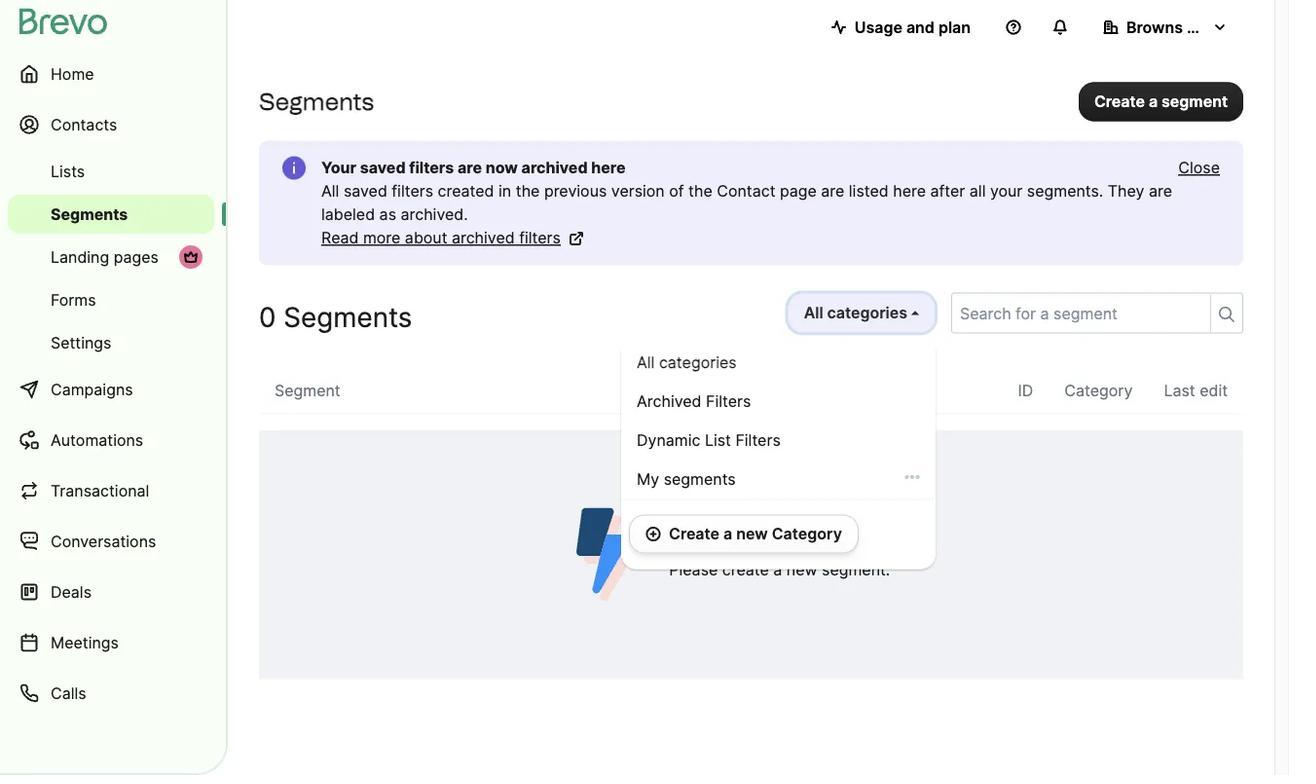 Task type: locate. For each thing, give the bounding box(es) containing it.
settings link
[[8, 323, 214, 362]]

here
[[592, 158, 626, 177], [894, 182, 926, 201]]

0 horizontal spatial here
[[592, 158, 626, 177]]

0 horizontal spatial archived
[[452, 228, 515, 247]]

segment.
[[822, 561, 891, 580]]

calls link
[[8, 670, 214, 717]]

a
[[1149, 92, 1158, 111], [724, 525, 733, 544], [774, 561, 783, 580]]

more
[[363, 228, 401, 247]]

are right page
[[822, 182, 845, 201]]

alert
[[259, 141, 1244, 265]]

1 horizontal spatial a
[[774, 561, 783, 580]]

landing pages link
[[8, 238, 214, 277]]

0 vertical spatial archived
[[522, 158, 588, 177]]

new down 'you don't have any segments.'
[[787, 561, 818, 580]]

create left segment
[[1095, 92, 1146, 111]]

1 horizontal spatial archived
[[522, 158, 588, 177]]

1 horizontal spatial new
[[787, 561, 818, 580]]

are right the they
[[1150, 182, 1173, 201]]

archived down created
[[452, 228, 515, 247]]

create a segment
[[1095, 92, 1228, 111]]

you don't have any segments.
[[670, 528, 927, 550]]

0 horizontal spatial a
[[724, 525, 733, 544]]

segments. inside your saved filters are now archived here all saved filters created in the previous version of the contact page are listed here after all your segments. they are labeled as archived.
[[1028, 182, 1104, 201]]

campaigns
[[51, 380, 133, 399]]

archived inside your saved filters are now archived here all saved filters created in the previous version of the contact page are listed here after all your segments. they are labeled as archived.
[[522, 158, 588, 177]]

categories
[[828, 303, 908, 322], [659, 353, 737, 372]]

a for new
[[724, 525, 733, 544]]

transactional
[[51, 481, 149, 500]]

the right in
[[516, 182, 540, 201]]

1 horizontal spatial categories
[[828, 303, 908, 322]]

automations
[[51, 431, 143, 450]]

0 horizontal spatial create
[[669, 525, 720, 544]]

archived up previous
[[522, 158, 588, 177]]

segments link
[[8, 195, 214, 234]]

enterprise
[[1187, 18, 1265, 37]]

1 horizontal spatial all categories
[[804, 303, 908, 322]]

after
[[931, 182, 966, 201]]

1 horizontal spatial all
[[637, 353, 655, 372]]

close
[[1179, 158, 1221, 177]]

your saved filters are now archived here all saved filters created in the previous version of the contact page are listed here after all your segments. they are labeled as archived.
[[321, 158, 1173, 224]]

segments
[[664, 470, 736, 489]]

conversations
[[51, 532, 156, 551]]

calls
[[51, 684, 86, 703]]

1 horizontal spatial here
[[894, 182, 926, 201]]

0 vertical spatial a
[[1149, 92, 1158, 111]]

1 vertical spatial archived
[[452, 228, 515, 247]]

page
[[780, 182, 817, 201]]

a up the create
[[724, 525, 733, 544]]

edit
[[1200, 381, 1228, 400]]

saved
[[360, 158, 406, 177], [344, 182, 388, 201]]

segments. up segment.
[[838, 528, 927, 550]]

usage and plan
[[855, 18, 971, 37]]

0 horizontal spatial category
[[772, 525, 843, 544]]

filters
[[409, 158, 454, 177], [392, 182, 434, 201], [519, 228, 561, 247]]

campaigns link
[[8, 366, 214, 413]]

here left 'after' at the right top
[[894, 182, 926, 201]]

home link
[[8, 51, 214, 97]]

created
[[438, 182, 494, 201]]

all
[[970, 182, 986, 201]]

browns enterprise
[[1127, 18, 1265, 37]]

1 horizontal spatial segments.
[[1028, 182, 1104, 201]]

filters down previous
[[519, 228, 561, 247]]

0 horizontal spatial new
[[737, 525, 768, 544]]

you
[[670, 528, 702, 550]]

please
[[670, 561, 718, 580]]

new
[[737, 525, 768, 544], [787, 561, 818, 580]]

0 horizontal spatial categories
[[659, 353, 737, 372]]

previous
[[544, 182, 607, 201]]

saved up labeled
[[344, 182, 388, 201]]

filters
[[706, 392, 751, 411], [736, 431, 781, 450]]

1 vertical spatial filters
[[736, 431, 781, 450]]

your
[[991, 182, 1023, 201]]

category right id
[[1065, 381, 1133, 400]]

0 vertical spatial segments.
[[1028, 182, 1104, 201]]

1 horizontal spatial the
[[689, 182, 713, 201]]

archived filters
[[637, 392, 751, 411]]

0 horizontal spatial the
[[516, 182, 540, 201]]

2 horizontal spatial a
[[1149, 92, 1158, 111]]

are up created
[[458, 158, 482, 177]]

segments. right your
[[1028, 182, 1104, 201]]

are
[[458, 158, 482, 177], [822, 182, 845, 201], [1150, 182, 1173, 201]]

0 vertical spatial new
[[737, 525, 768, 544]]

1 vertical spatial segments.
[[838, 528, 927, 550]]

dynamic
[[637, 431, 701, 450]]

create
[[1095, 92, 1146, 111], [669, 525, 720, 544]]

a left segment
[[1149, 92, 1158, 111]]

filters up "archived."
[[392, 182, 434, 201]]

saved right 'your'
[[360, 158, 406, 177]]

segments
[[259, 87, 374, 115], [51, 205, 128, 224], [284, 301, 412, 333]]

1 vertical spatial a
[[724, 525, 733, 544]]

don't
[[707, 528, 750, 550]]

0 vertical spatial category
[[1065, 381, 1133, 400]]

automations link
[[8, 417, 214, 464]]

a down have
[[774, 561, 783, 580]]

1 vertical spatial categories
[[659, 353, 737, 372]]

now
[[486, 158, 518, 177]]

1 vertical spatial segments
[[51, 205, 128, 224]]

0 vertical spatial all categories
[[804, 303, 908, 322]]

landing pages
[[51, 247, 159, 266]]

category up please create a new segment. on the right of the page
[[772, 525, 843, 544]]

create up "please"
[[669, 525, 720, 544]]

1 horizontal spatial create
[[1095, 92, 1146, 111]]

create
[[723, 561, 769, 580]]

about
[[405, 228, 448, 247]]

lists
[[51, 162, 85, 181]]

the right of
[[689, 182, 713, 201]]

filters right list at the bottom
[[736, 431, 781, 450]]

new up the create
[[737, 525, 768, 544]]

0 vertical spatial categories
[[828, 303, 908, 322]]

0 vertical spatial create
[[1095, 92, 1146, 111]]

in
[[499, 182, 512, 201]]

2 horizontal spatial all
[[804, 303, 824, 322]]

1 vertical spatial create
[[669, 525, 720, 544]]

usage and plan button
[[816, 8, 987, 47]]

search image
[[1220, 307, 1235, 322]]

1 vertical spatial category
[[772, 525, 843, 544]]

segments up 'landing' on the left top of page
[[51, 205, 128, 224]]

filters up created
[[409, 158, 454, 177]]

segments down read
[[284, 301, 412, 333]]

transactional link
[[8, 468, 214, 514]]

1 vertical spatial filters
[[392, 182, 434, 201]]

deals link
[[8, 569, 214, 616]]

filters up list at the bottom
[[706, 392, 751, 411]]

2 horizontal spatial are
[[1150, 182, 1173, 201]]

Search for a segment search field
[[953, 294, 1203, 333]]

create for create a segment
[[1095, 92, 1146, 111]]

0 vertical spatial filters
[[409, 158, 454, 177]]

all categories
[[804, 303, 908, 322], [637, 353, 737, 372]]

plan
[[939, 18, 971, 37]]

2 the from the left
[[689, 182, 713, 201]]

all
[[321, 182, 339, 201], [804, 303, 824, 322], [637, 353, 655, 372]]

as
[[380, 205, 396, 224]]

here up the version
[[592, 158, 626, 177]]

0 horizontal spatial all
[[321, 182, 339, 201]]

id
[[1019, 381, 1034, 400]]

1 vertical spatial saved
[[344, 182, 388, 201]]

0 horizontal spatial are
[[458, 158, 482, 177]]

contacts
[[51, 115, 117, 134]]

1 vertical spatial all
[[804, 303, 824, 322]]

archived
[[522, 158, 588, 177], [452, 228, 515, 247]]

0 vertical spatial all
[[321, 182, 339, 201]]

archived inside the read more about archived filters link
[[452, 228, 515, 247]]

usage
[[855, 18, 903, 37]]

home
[[51, 64, 94, 83]]

2 vertical spatial segments
[[284, 301, 412, 333]]

category
[[1065, 381, 1133, 400], [772, 525, 843, 544]]

segments up 'your'
[[259, 87, 374, 115]]

segments.
[[1028, 182, 1104, 201], [838, 528, 927, 550]]

the
[[516, 182, 540, 201], [689, 182, 713, 201]]

1 vertical spatial all categories
[[637, 353, 737, 372]]



Task type: describe. For each thing, give the bounding box(es) containing it.
version
[[612, 182, 665, 201]]

1 vertical spatial here
[[894, 182, 926, 201]]

search button
[[1211, 295, 1243, 332]]

create for create a new category
[[669, 525, 720, 544]]

they
[[1108, 182, 1145, 201]]

settings
[[51, 333, 111, 352]]

1 vertical spatial new
[[787, 561, 818, 580]]

my segments
[[637, 470, 736, 489]]

create a new category button
[[629, 515, 859, 554]]

0 vertical spatial saved
[[360, 158, 406, 177]]

0 vertical spatial here
[[592, 158, 626, 177]]

last
[[1165, 381, 1196, 400]]

pages
[[114, 247, 159, 266]]

all categories button
[[788, 293, 936, 334]]

all inside your saved filters are now archived here all saved filters created in the previous version of the contact page are listed here after all your segments. they are labeled as archived.
[[321, 182, 339, 201]]

1 horizontal spatial are
[[822, 182, 845, 201]]

0 horizontal spatial segments.
[[838, 528, 927, 550]]

deals
[[51, 583, 92, 602]]

of
[[669, 182, 684, 201]]

create a segment button
[[1079, 82, 1244, 121]]

0
[[259, 301, 276, 333]]

1 horizontal spatial category
[[1065, 381, 1133, 400]]

meetings link
[[8, 620, 214, 666]]

2 vertical spatial a
[[774, 561, 783, 580]]

landing
[[51, 247, 109, 266]]

0 vertical spatial filters
[[706, 392, 751, 411]]

conversations link
[[8, 518, 214, 565]]

create a new category
[[669, 525, 843, 544]]

read more about archived filters link
[[321, 227, 584, 250]]

listed
[[849, 182, 889, 201]]

segment
[[275, 381, 341, 400]]

browns enterprise button
[[1088, 8, 1265, 47]]

0 segments
[[259, 301, 412, 333]]

read
[[321, 228, 359, 247]]

close link
[[1179, 156, 1221, 180]]

left___rvooi image
[[183, 249, 199, 265]]

segments inside 'link'
[[51, 205, 128, 224]]

list
[[705, 431, 732, 450]]

and
[[907, 18, 935, 37]]

segment
[[1162, 92, 1228, 111]]

0 vertical spatial segments
[[259, 87, 374, 115]]

archived
[[637, 392, 702, 411]]

categories inside button
[[828, 303, 908, 322]]

last edit
[[1165, 381, 1228, 400]]

2 vertical spatial filters
[[519, 228, 561, 247]]

2 vertical spatial all
[[637, 353, 655, 372]]

my
[[637, 470, 660, 489]]

have
[[756, 528, 797, 550]]

all categories inside button
[[804, 303, 908, 322]]

alert containing your saved filters are now archived here
[[259, 141, 1244, 265]]

category inside button
[[772, 525, 843, 544]]

1 the from the left
[[516, 182, 540, 201]]

forms
[[51, 290, 96, 309]]

any
[[802, 528, 833, 550]]

your
[[321, 158, 357, 177]]

new inside button
[[737, 525, 768, 544]]

contact
[[717, 182, 776, 201]]

all inside button
[[804, 303, 824, 322]]

contacts link
[[8, 101, 214, 148]]

a for segment
[[1149, 92, 1158, 111]]

dynamic list filters
[[637, 431, 781, 450]]

please create a new segment.
[[670, 561, 891, 580]]

forms link
[[8, 281, 214, 320]]

meetings
[[51, 633, 119, 652]]

archived.
[[401, 205, 468, 224]]

read more about archived filters
[[321, 228, 561, 247]]

labeled
[[321, 205, 375, 224]]

0 horizontal spatial all categories
[[637, 353, 737, 372]]

lists link
[[8, 152, 214, 191]]

browns
[[1127, 18, 1184, 37]]



Task type: vqa. For each thing, say whether or not it's contained in the screenshot.
the "engagement"
no



